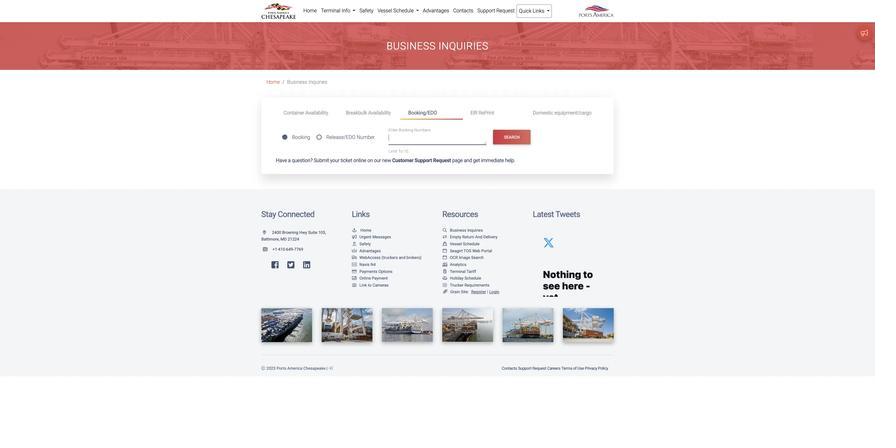 Task type: locate. For each thing, give the bounding box(es) containing it.
request
[[497, 8, 515, 14], [433, 158, 451, 164], [533, 366, 546, 371]]

and
[[464, 158, 472, 164], [399, 255, 406, 260]]

0 vertical spatial and
[[464, 158, 472, 164]]

booking/edo link
[[401, 107, 463, 120]]

0 horizontal spatial and
[[399, 255, 406, 260]]

0 horizontal spatial home link
[[266, 79, 280, 85]]

0 horizontal spatial advantages
[[360, 249, 381, 253]]

browser image
[[442, 249, 448, 253], [442, 256, 448, 260]]

support request link left careers
[[518, 363, 547, 374]]

cameras
[[373, 283, 389, 288]]

home link for urgent messages link
[[352, 228, 372, 233]]

1 horizontal spatial support request link
[[518, 363, 547, 374]]

availability inside breakbulk availability link
[[368, 110, 391, 116]]

camera image
[[352, 284, 357, 288]]

enter
[[389, 128, 398, 133]]

breakbulk availability link
[[338, 107, 401, 119]]

1 vertical spatial safety link
[[352, 242, 371, 247]]

analytics link
[[442, 262, 467, 267]]

booking up question?
[[292, 134, 310, 141]]

1 vertical spatial inquiries
[[309, 79, 328, 85]]

register
[[471, 290, 486, 295]]

105,
[[318, 230, 326, 235]]

1 vertical spatial vessel schedule
[[450, 242, 480, 247]]

2 vertical spatial support
[[518, 366, 532, 371]]

safety right info
[[360, 8, 374, 14]]

1 vertical spatial vessel schedule link
[[442, 242, 480, 247]]

1 vertical spatial contacts link
[[501, 363, 518, 374]]

649-
[[286, 247, 294, 252]]

file invoice image
[[442, 270, 448, 274]]

terminal tariff link
[[442, 269, 476, 274]]

2 vertical spatial home link
[[352, 228, 372, 233]]

2023 ports america chesapeake |
[[265, 366, 329, 371]]

1 vertical spatial home
[[266, 79, 280, 85]]

terminal tariff
[[450, 269, 476, 274]]

privacy
[[585, 366, 597, 371]]

| left sign in icon
[[327, 366, 328, 371]]

credit card front image
[[352, 277, 357, 281]]

customer
[[392, 158, 414, 164]]

1 horizontal spatial request
[[497, 8, 515, 14]]

1 vertical spatial safety
[[360, 242, 371, 247]]

schedule for bottom vessel schedule link
[[463, 242, 480, 247]]

browser image inside seagirt tos web portal link
[[442, 249, 448, 253]]

booking right enter
[[399, 128, 413, 133]]

1 horizontal spatial home
[[303, 8, 317, 14]]

1 horizontal spatial contacts
[[502, 366, 517, 371]]

request left the quick
[[497, 8, 515, 14]]

business inquiries
[[387, 40, 489, 52], [287, 79, 328, 85], [450, 228, 483, 233]]

suite
[[308, 230, 317, 235]]

0 horizontal spatial |
[[327, 366, 328, 371]]

bullhorn image
[[352, 236, 357, 240]]

availability for container availability
[[306, 110, 328, 116]]

search down web
[[471, 255, 484, 260]]

terms
[[562, 366, 572, 371]]

advantages link
[[421, 4, 451, 17], [352, 249, 381, 253]]

1 availability from the left
[[306, 110, 328, 116]]

0 horizontal spatial support
[[415, 158, 432, 164]]

2 vertical spatial home
[[361, 228, 372, 233]]

links up anchor image
[[352, 210, 370, 219]]

0 horizontal spatial advantages link
[[352, 249, 381, 253]]

0 vertical spatial booking
[[399, 128, 413, 133]]

0 vertical spatial advantages
[[423, 8, 449, 14]]

0 vertical spatial search
[[504, 135, 520, 140]]

safety down urgent
[[360, 242, 371, 247]]

browser image up analytics icon
[[442, 256, 448, 260]]

1 vertical spatial advantages link
[[352, 249, 381, 253]]

0 horizontal spatial contacts
[[453, 8, 473, 14]]

online payment link
[[352, 276, 388, 281]]

online
[[353, 158, 366, 164]]

wheat image
[[442, 290, 448, 294]]

enter booking numbers
[[389, 128, 431, 133]]

availability up enter
[[368, 110, 391, 116]]

1 vertical spatial links
[[352, 210, 370, 219]]

1 horizontal spatial search
[[504, 135, 520, 140]]

stay connected
[[261, 210, 315, 219]]

terminal left info
[[321, 8, 341, 14]]

0 vertical spatial contacts
[[453, 8, 473, 14]]

0 vertical spatial schedule
[[393, 8, 414, 14]]

availability
[[306, 110, 328, 116], [368, 110, 391, 116]]

0 vertical spatial |
[[487, 289, 488, 295]]

domestic equipment/cargo link
[[525, 107, 599, 119]]

availability right container
[[306, 110, 328, 116]]

0 horizontal spatial booking
[[292, 134, 310, 141]]

business inquiries link
[[442, 228, 483, 233]]

container availability
[[284, 110, 328, 116]]

terminal info
[[321, 8, 352, 14]]

equipment/cargo
[[555, 110, 592, 116]]

2 vertical spatial schedule
[[465, 276, 481, 281]]

1 vertical spatial advantages
[[360, 249, 381, 253]]

0 vertical spatial home
[[303, 8, 317, 14]]

1 vertical spatial vessel
[[450, 242, 462, 247]]

0 horizontal spatial request
[[433, 158, 451, 164]]

empty
[[450, 235, 461, 240]]

support request link left the quick
[[476, 4, 517, 17]]

1 horizontal spatial vessel schedule link
[[442, 242, 480, 247]]

browser image inside the ocr image search link
[[442, 256, 448, 260]]

+1 410-649-7769
[[273, 247, 303, 252]]

0 vertical spatial terminal
[[321, 8, 341, 14]]

+1 410-649-7769 link
[[261, 247, 303, 252]]

1 horizontal spatial support
[[478, 8, 495, 14]]

2 availability from the left
[[368, 110, 391, 116]]

2 horizontal spatial request
[[533, 366, 546, 371]]

site:
[[461, 290, 469, 295]]

search up help.
[[504, 135, 520, 140]]

and
[[475, 235, 483, 240]]

1 vertical spatial contacts
[[502, 366, 517, 371]]

and left get
[[464, 158, 472, 164]]

links
[[533, 8, 545, 14], [352, 210, 370, 219]]

1 vertical spatial home link
[[266, 79, 280, 85]]

1 horizontal spatial availability
[[368, 110, 391, 116]]

2 vertical spatial business
[[450, 228, 467, 233]]

0 horizontal spatial search
[[471, 255, 484, 260]]

availability inside "container availability" link
[[306, 110, 328, 116]]

ports
[[277, 366, 286, 371]]

webaccess (truckers and brokers) link
[[352, 255, 422, 260]]

terminal
[[321, 8, 341, 14], [450, 269, 466, 274]]

1 browser image from the top
[[442, 249, 448, 253]]

request left page
[[433, 158, 451, 164]]

| left login
[[487, 289, 488, 295]]

america
[[287, 366, 302, 371]]

1 vertical spatial business
[[287, 79, 307, 85]]

0 vertical spatial browser image
[[442, 249, 448, 253]]

advantages
[[423, 8, 449, 14], [360, 249, 381, 253]]

search inside 'button'
[[504, 135, 520, 140]]

0 vertical spatial contacts link
[[451, 4, 476, 17]]

0 horizontal spatial vessel schedule
[[378, 8, 415, 14]]

payment
[[372, 276, 388, 281]]

0 horizontal spatial contacts link
[[451, 4, 476, 17]]

web
[[472, 249, 480, 253]]

browser image down ship image
[[442, 249, 448, 253]]

safety link down urgent
[[352, 242, 371, 247]]

0 horizontal spatial home
[[266, 79, 280, 85]]

0 vertical spatial vessel schedule link
[[376, 4, 421, 17]]

2 horizontal spatial business
[[450, 228, 467, 233]]

home link
[[301, 4, 319, 17], [266, 79, 280, 85], [352, 228, 372, 233]]

1 vertical spatial schedule
[[463, 242, 480, 247]]

business
[[387, 40, 436, 52], [287, 79, 307, 85], [450, 228, 467, 233]]

breakbulk
[[346, 110, 367, 116]]

0 vertical spatial advantages link
[[421, 4, 451, 17]]

safety link right info
[[358, 4, 376, 17]]

your
[[330, 158, 340, 164]]

2 vertical spatial business inquiries
[[450, 228, 483, 233]]

and left the brokers)
[[399, 255, 406, 260]]

search
[[504, 135, 520, 140], [471, 255, 484, 260]]

0 vertical spatial business
[[387, 40, 436, 52]]

brokers)
[[407, 255, 422, 260]]

0 vertical spatial inquiries
[[439, 40, 489, 52]]

analytics image
[[442, 263, 448, 267]]

truck container image
[[352, 256, 357, 260]]

1 vertical spatial |
[[327, 366, 328, 371]]

0 vertical spatial safety link
[[358, 4, 376, 17]]

contacts for contacts
[[453, 8, 473, 14]]

map marker alt image
[[263, 231, 271, 235]]

1 horizontal spatial booking
[[399, 128, 413, 133]]

7769
[[294, 247, 303, 252]]

tariff
[[467, 269, 476, 274]]

limit
[[389, 149, 398, 154]]

2 horizontal spatial support
[[518, 366, 532, 371]]

0 horizontal spatial vessel schedule link
[[376, 4, 421, 17]]

0 horizontal spatial terminal
[[321, 8, 341, 14]]

1 vertical spatial support
[[415, 158, 432, 164]]

1 horizontal spatial terminal
[[450, 269, 466, 274]]

0 horizontal spatial availability
[[306, 110, 328, 116]]

21224
[[288, 237, 299, 242]]

holiday schedule link
[[442, 276, 481, 281]]

portal
[[481, 249, 492, 253]]

2 safety from the top
[[360, 242, 371, 247]]

eir
[[471, 110, 478, 116]]

1 vertical spatial terminal
[[450, 269, 466, 274]]

0 vertical spatial support request link
[[476, 4, 517, 17]]

domestic
[[533, 110, 554, 116]]

messages
[[373, 235, 391, 240]]

hand receiving image
[[352, 249, 357, 253]]

safety
[[360, 8, 374, 14], [360, 242, 371, 247]]

payments options
[[360, 269, 393, 274]]

1 vertical spatial booking
[[292, 134, 310, 141]]

1 vertical spatial support request link
[[518, 363, 547, 374]]

terminal for terminal tariff
[[450, 269, 466, 274]]

0 horizontal spatial vessel
[[378, 8, 392, 14]]

vessel schedule link
[[376, 4, 421, 17], [442, 242, 480, 247]]

0 vertical spatial support
[[478, 8, 495, 14]]

terminal for terminal info
[[321, 8, 341, 14]]

0 vertical spatial vessel
[[378, 8, 392, 14]]

links right the quick
[[533, 8, 545, 14]]

trucker requirements
[[450, 283, 490, 288]]

terminal down analytics
[[450, 269, 466, 274]]

our
[[374, 158, 381, 164]]

webaccess
[[360, 255, 381, 260]]

|
[[487, 289, 488, 295], [327, 366, 328, 371]]

safety link
[[358, 4, 376, 17], [352, 242, 371, 247]]

tweets
[[556, 210, 580, 219]]

Enter Booking Numbers text field
[[389, 134, 487, 145]]

request left careers
[[533, 366, 546, 371]]

payments
[[360, 269, 378, 274]]

navis n4 link
[[352, 262, 376, 267]]

2 browser image from the top
[[442, 256, 448, 260]]

0 vertical spatial request
[[497, 8, 515, 14]]

0 vertical spatial links
[[533, 8, 545, 14]]

0 vertical spatial home link
[[301, 4, 319, 17]]

vessel schedule
[[378, 8, 415, 14], [450, 242, 480, 247]]

0 vertical spatial safety
[[360, 8, 374, 14]]

2 horizontal spatial home link
[[352, 228, 372, 233]]



Task type: describe. For each thing, give the bounding box(es) containing it.
10
[[404, 149, 408, 154]]

1 safety from the top
[[360, 8, 374, 14]]

login
[[489, 290, 499, 295]]

support request
[[478, 8, 515, 14]]

policy
[[598, 366, 608, 371]]

numbers
[[414, 128, 431, 133]]

trucker requirements link
[[442, 283, 490, 288]]

ocr
[[450, 255, 458, 260]]

1 vertical spatial request
[[433, 158, 451, 164]]

twitter square image
[[287, 261, 295, 269]]

immediate
[[481, 158, 504, 164]]

1 vertical spatial search
[[471, 255, 484, 260]]

contacts for contacts support request careers terms of use privacy policy
[[502, 366, 517, 371]]

holiday
[[450, 276, 464, 281]]

of
[[573, 366, 577, 371]]

reprint
[[479, 110, 494, 116]]

privacy policy link
[[585, 363, 609, 374]]

grain
[[451, 290, 460, 295]]

support inside support request link
[[478, 8, 495, 14]]

to
[[398, 149, 403, 154]]

anchor image
[[352, 229, 357, 233]]

facebook square image
[[272, 261, 279, 269]]

careers link
[[547, 363, 561, 374]]

options
[[379, 269, 393, 274]]

seagirt tos web portal link
[[442, 249, 492, 253]]

urgent messages
[[360, 235, 391, 240]]

navis
[[360, 262, 370, 267]]

0 vertical spatial business inquiries
[[387, 40, 489, 52]]

browser image for seagirt
[[442, 249, 448, 253]]

1 horizontal spatial vessel
[[450, 242, 462, 247]]

requirements
[[465, 283, 490, 288]]

search image
[[442, 229, 448, 233]]

2 horizontal spatial home
[[361, 228, 372, 233]]

0 horizontal spatial links
[[352, 210, 370, 219]]

ticket
[[341, 158, 352, 164]]

search button
[[493, 130, 531, 145]]

md
[[281, 237, 287, 242]]

schedule for 'holiday schedule' link
[[465, 276, 481, 281]]

ocr image search link
[[442, 255, 484, 260]]

1 horizontal spatial contacts link
[[501, 363, 518, 374]]

0 horizontal spatial business
[[287, 79, 307, 85]]

exchange image
[[442, 236, 448, 240]]

(truckers
[[382, 255, 398, 260]]

booking/edo
[[408, 110, 437, 116]]

1 horizontal spatial and
[[464, 158, 472, 164]]

availability for breakbulk availability
[[368, 110, 391, 116]]

seagirt tos web portal
[[450, 249, 492, 253]]

container
[[284, 110, 304, 116]]

urgent messages link
[[352, 235, 391, 240]]

linkedin image
[[303, 261, 310, 269]]

webaccess (truckers and brokers)
[[360, 255, 422, 260]]

1 horizontal spatial advantages
[[423, 8, 449, 14]]

2400 broening hwy suite 105, baltimore, md 21224 link
[[261, 230, 326, 242]]

help.
[[505, 158, 516, 164]]

1 horizontal spatial vessel schedule
[[450, 242, 480, 247]]

container availability link
[[276, 107, 338, 119]]

+1
[[273, 247, 277, 252]]

holiday schedule
[[450, 276, 481, 281]]

credit card image
[[352, 270, 357, 274]]

on
[[367, 158, 373, 164]]

1 horizontal spatial advantages link
[[421, 4, 451, 17]]

user hard hat image
[[352, 242, 357, 246]]

list alt image
[[442, 284, 448, 288]]

payments options link
[[352, 269, 393, 274]]

1 horizontal spatial |
[[487, 289, 488, 295]]

page
[[452, 158, 463, 164]]

link to cameras link
[[352, 283, 389, 288]]

release/edo
[[326, 134, 356, 141]]

home link for "terminal info" link
[[301, 4, 319, 17]]

1 vertical spatial and
[[399, 255, 406, 260]]

terminal info link
[[319, 4, 358, 17]]

2400
[[272, 230, 281, 235]]

browser image for ocr
[[442, 256, 448, 260]]

grain site: register | login
[[451, 289, 499, 295]]

return
[[462, 235, 474, 240]]

navis n4
[[360, 262, 376, 267]]

stay
[[261, 210, 276, 219]]

contacts support request careers terms of use privacy policy
[[502, 366, 608, 371]]

urgent
[[360, 235, 372, 240]]

bells image
[[442, 277, 448, 281]]

image
[[459, 255, 470, 260]]

2400 broening hwy suite 105, baltimore, md 21224
[[261, 230, 326, 242]]

safety link for "terminal info" link
[[358, 4, 376, 17]]

410-
[[278, 247, 286, 252]]

0 horizontal spatial support request link
[[476, 4, 517, 17]]

sign in image
[[329, 367, 333, 371]]

2 vertical spatial request
[[533, 366, 546, 371]]

2023
[[266, 366, 276, 371]]

link
[[360, 283, 367, 288]]

use
[[578, 366, 584, 371]]

online payment
[[360, 276, 388, 281]]

empty return and delivery link
[[442, 235, 498, 240]]

2 vertical spatial inquiries
[[468, 228, 483, 233]]

1 horizontal spatial business
[[387, 40, 436, 52]]

ship image
[[442, 242, 448, 246]]

baltimore,
[[261, 237, 280, 242]]

ocr image search
[[450, 255, 484, 260]]

connected
[[278, 210, 315, 219]]

info
[[342, 8, 350, 14]]

0 vertical spatial vessel schedule
[[378, 8, 415, 14]]

n4
[[371, 262, 376, 267]]

hwy
[[299, 230, 307, 235]]

breakbulk availability
[[346, 110, 391, 116]]

container storage image
[[352, 263, 357, 267]]

submit
[[314, 158, 329, 164]]

release/edo number
[[326, 134, 375, 141]]

quick links
[[519, 8, 546, 14]]

safety link for urgent messages link
[[352, 242, 371, 247]]

1 vertical spatial business inquiries
[[287, 79, 328, 85]]

quick
[[519, 8, 532, 14]]

terms of use link
[[561, 363, 585, 374]]

have
[[276, 158, 287, 164]]

tos
[[464, 249, 471, 253]]

latest
[[533, 210, 554, 219]]

1 horizontal spatial links
[[533, 8, 545, 14]]

a
[[288, 158, 291, 164]]

register link
[[470, 290, 486, 295]]

domestic equipment/cargo
[[533, 110, 592, 116]]

latest tweets
[[533, 210, 580, 219]]

empty return and delivery
[[450, 235, 498, 240]]

copyright image
[[261, 367, 265, 371]]

careers
[[548, 366, 561, 371]]

new
[[382, 158, 391, 164]]

phone office image
[[263, 248, 273, 252]]



Task type: vqa. For each thing, say whether or not it's contained in the screenshot.
'Link'
yes



